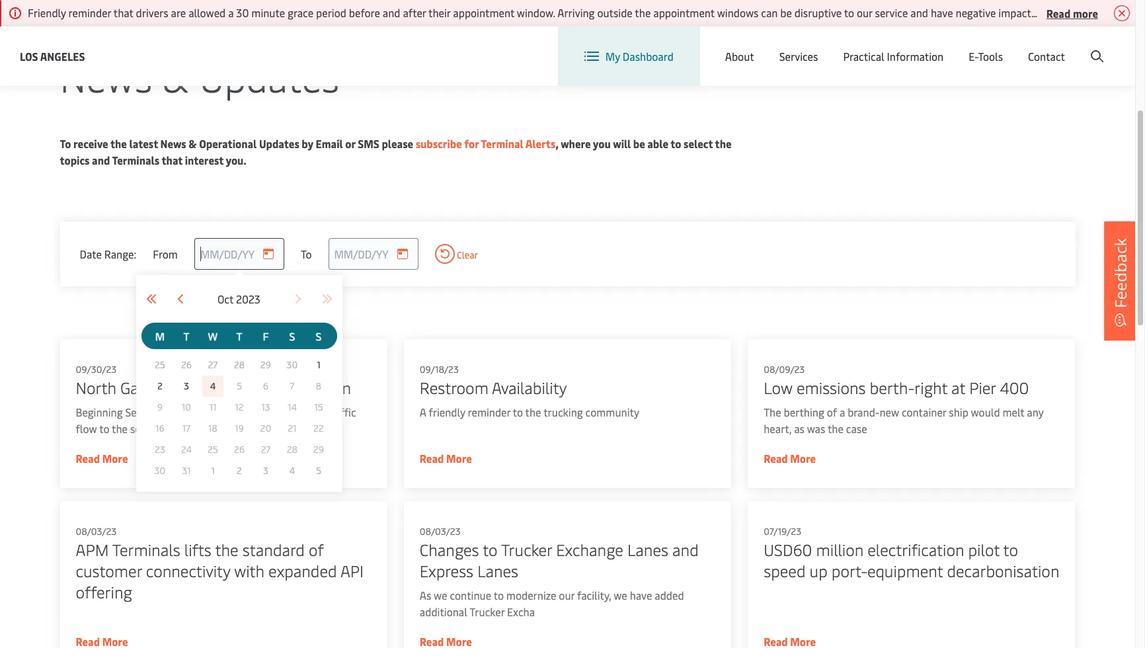 Task type: locate. For each thing, give the bounding box(es) containing it.
29 up 6
[[261, 359, 271, 371]]

and up 'added'
[[673, 539, 699, 560]]

los angeles link left >
[[60, 9, 109, 21]]

1 horizontal spatial t
[[236, 329, 242, 343]]

to inside '09/30/23 north gate changes and traffic pattern beginning september 30th, we will implement a new traffic flow to the southside'
[[99, 421, 109, 436]]

pier
[[970, 377, 996, 398]]

the down beginning
[[112, 421, 128, 436]]

30 up 7
[[287, 359, 298, 371]]

1 s from the left
[[289, 329, 295, 343]]

25 down 18
[[208, 443, 218, 456]]

2 horizontal spatial a
[[840, 405, 846, 419]]

to right pilot
[[1004, 539, 1019, 560]]

0 horizontal spatial drivers
[[136, 5, 168, 20]]

the inside , where you will be able to select the topics and terminals that interest you.
[[715, 136, 732, 151]]

the right 'lifts'
[[215, 539, 239, 560]]

09/18/23 restroom availability a friendly reminder to the trucking community
[[420, 363, 640, 419]]

1 more from the left
[[102, 451, 128, 466]]

30 left minute
[[236, 5, 249, 20]]

0 vertical spatial &
[[147, 9, 153, 21]]

angeles left >
[[76, 9, 109, 21]]

07/19/23
[[764, 525, 802, 538]]

1 vertical spatial 28
[[287, 443, 298, 456]]

disruptive
[[795, 5, 842, 20]]

updates left by at the top
[[259, 136, 300, 151]]

terminal
[[481, 136, 524, 151]]

to
[[845, 5, 855, 20], [671, 136, 682, 151], [513, 405, 523, 419], [99, 421, 109, 436], [483, 539, 498, 560], [1004, 539, 1019, 560], [494, 588, 504, 603]]

1 vertical spatial 27
[[261, 443, 271, 456]]

1 horizontal spatial 4
[[290, 464, 295, 477]]

read inside button
[[1047, 6, 1071, 20]]

1 horizontal spatial appointment
[[654, 5, 715, 20]]

1 horizontal spatial 3
[[263, 464, 268, 477]]

will up 19
[[223, 405, 240, 419]]

email
[[316, 136, 343, 151]]

trucker
[[501, 539, 552, 560], [470, 605, 505, 619]]

1
[[317, 359, 321, 371], [211, 464, 215, 477]]

1 horizontal spatial read more
[[420, 451, 472, 466]]

1 horizontal spatial 08/03/23
[[420, 525, 461, 538]]

updates right >
[[156, 9, 190, 21]]

1 vertical spatial to
[[301, 246, 312, 261]]

grace
[[288, 5, 314, 20]]

1 appointment from the left
[[453, 5, 515, 20]]

read more down flow
[[76, 451, 128, 466]]

new up 22 at the bottom left of the page
[[305, 405, 324, 419]]

1 vertical spatial updates
[[199, 50, 339, 103]]

minute
[[252, 5, 285, 20]]

trucker up modernize
[[501, 539, 552, 560]]

0 horizontal spatial 1
[[211, 464, 215, 477]]

we right as
[[434, 588, 448, 603]]

drivers left 'are'
[[136, 5, 168, 20]]

3 link
[[179, 378, 194, 394]]

1 horizontal spatial 27
[[261, 443, 271, 456]]

are
[[171, 5, 186, 20]]

drivers right the on
[[1054, 5, 1086, 20]]

select
[[684, 136, 713, 151]]

0 vertical spatial trucker
[[501, 539, 552, 560]]

e-tools button
[[969, 26, 1004, 86]]

From text field
[[194, 238, 284, 270]]

& left 'are'
[[147, 9, 153, 21]]

and inside , where you will be able to select the topics and terminals that interest you.
[[92, 153, 110, 167]]

0 vertical spatial have
[[931, 5, 954, 20]]

0 horizontal spatial 26
[[181, 359, 192, 371]]

08/03/23 changes to trucker exchange lanes and express lanes as we continue to modernize our facility, we have added additional trucker excha
[[420, 525, 699, 619]]

to down beginning
[[99, 421, 109, 436]]

0 vertical spatial 30
[[236, 5, 249, 20]]

0 horizontal spatial of
[[309, 539, 324, 560]]

read down heart,
[[764, 451, 788, 466]]

0 horizontal spatial los
[[20, 49, 38, 63]]

2 more from the left
[[446, 451, 472, 466]]

2 read more from the left
[[420, 451, 472, 466]]

0 vertical spatial 3
[[184, 380, 189, 392]]

a inside '09/30/23 north gate changes and traffic pattern beginning september 30th, we will implement a new traffic flow to the southside'
[[297, 405, 302, 419]]

1 horizontal spatial new
[[880, 405, 900, 419]]

19
[[235, 422, 244, 435]]

be right the can
[[781, 5, 792, 20]]

you.
[[226, 153, 247, 167]]

0 horizontal spatial more
[[102, 451, 128, 466]]

reminder
[[69, 5, 111, 20], [468, 405, 511, 419]]

to right able on the top right of page
[[671, 136, 682, 151]]

read down a
[[420, 451, 444, 466]]

2 08/03/23 from the left
[[420, 525, 461, 538]]

1 vertical spatial be
[[634, 136, 645, 151]]

2 vertical spatial updates
[[259, 136, 300, 151]]

0 horizontal spatial s
[[289, 329, 295, 343]]

we for lanes
[[434, 588, 448, 603]]

read more down as
[[764, 451, 816, 466]]

2 down 25 link
[[157, 380, 163, 392]]

08/03/23 up express at the left bottom of the page
[[420, 525, 461, 538]]

1 horizontal spatial s
[[316, 329, 322, 343]]

5 down 22 at the bottom left of the page
[[316, 464, 321, 477]]

& down 'are'
[[162, 50, 190, 103]]

1 vertical spatial 29
[[313, 443, 324, 456]]

28 left 29 link
[[234, 359, 245, 371]]

los down friendly on the left of the page
[[20, 49, 38, 63]]

for
[[465, 136, 479, 151]]

2 horizontal spatial more
[[791, 451, 816, 466]]

have left 'added'
[[630, 588, 653, 603]]

feedback
[[1110, 238, 1132, 308]]

southside
[[130, 421, 176, 436]]

w
[[208, 329, 218, 343]]

25 up 2 link
[[155, 359, 165, 371]]

melt
[[1003, 405, 1025, 419]]

angeles down friendly on the left of the page
[[40, 49, 85, 63]]

gate
[[120, 377, 153, 398]]

0 horizontal spatial appointment
[[453, 5, 515, 20]]

los angeles > news & updates
[[60, 9, 190, 21]]

0 horizontal spatial 3
[[184, 380, 189, 392]]

news right >
[[122, 9, 144, 21]]

be left able on the top right of page
[[634, 136, 645, 151]]

0 vertical spatial of
[[827, 405, 838, 419]]

08/03/23 inside 08/03/23 changes to trucker exchange lanes and express lanes as we continue to modernize our facility, we have added additional trucker excha
[[420, 525, 461, 538]]

to down availability
[[513, 405, 523, 419]]

to right disruptive
[[845, 5, 855, 20]]

1 vertical spatial changes
[[420, 539, 479, 560]]

0 horizontal spatial read more
[[76, 451, 128, 466]]

flow
[[76, 421, 97, 436]]

the inside the 08/09/23 low emissions berth-right at pier 400 the berthing of a brand-new container ship would melt any heart, as was the case
[[828, 421, 844, 436]]

29 down 22 at the bottom left of the page
[[313, 443, 324, 456]]

0 vertical spatial 25
[[155, 359, 165, 371]]

friendly
[[28, 5, 66, 20]]

1 vertical spatial 26
[[234, 443, 245, 456]]

3 down "20" at left
[[263, 464, 268, 477]]

expanded
[[269, 560, 337, 581]]

more down as
[[791, 451, 816, 466]]

the right select
[[715, 136, 732, 151]]

1 vertical spatial 5
[[316, 464, 321, 477]]

1 horizontal spatial 26
[[234, 443, 245, 456]]

los angeles link
[[60, 9, 109, 21], [20, 48, 85, 64]]

30 down 23
[[155, 464, 166, 477]]

their
[[429, 5, 451, 20]]

reminder left >
[[69, 5, 111, 20]]

2 link
[[152, 378, 168, 394]]

1 vertical spatial have
[[630, 588, 653, 603]]

08/03/23 for apm
[[76, 525, 117, 538]]

and up 12
[[220, 377, 246, 398]]

8
[[316, 380, 322, 392]]

appointment left windows
[[654, 5, 715, 20]]

1 horizontal spatial changes
[[420, 539, 479, 560]]

0 horizontal spatial our
[[559, 588, 575, 603]]

we right facility,
[[614, 588, 628, 603]]

read for restroom availability
[[420, 451, 444, 466]]

1 vertical spatial angeles
[[40, 49, 85, 63]]

brand-
[[848, 405, 880, 419]]

5 down 28 'link'
[[237, 380, 242, 392]]

more
[[102, 451, 128, 466], [446, 451, 472, 466], [791, 451, 816, 466]]

contact button
[[1029, 26, 1066, 86]]

28 link
[[231, 357, 247, 373]]

the inside 08/03/23 apm terminals lifts the standard of customer connectivity with expanded api offering
[[215, 539, 239, 560]]

my dashboard
[[606, 49, 674, 64]]

will
[[613, 136, 631, 151], [223, 405, 240, 419]]

services button
[[780, 26, 819, 86]]

17
[[182, 422, 191, 435]]

1 read more from the left
[[76, 451, 128, 466]]

of
[[827, 405, 838, 419], [309, 539, 324, 560]]

changes inside '09/30/23 north gate changes and traffic pattern beginning september 30th, we will implement a new traffic flow to the southside'
[[157, 377, 216, 398]]

2
[[157, 380, 163, 392], [237, 464, 242, 477]]

0 horizontal spatial have
[[630, 588, 653, 603]]

5
[[237, 380, 242, 392], [316, 464, 321, 477]]

updates down minute
[[199, 50, 339, 103]]

read down flow
[[76, 451, 100, 466]]

have left negative
[[931, 5, 954, 20]]

lanes up 'added'
[[628, 539, 669, 560]]

terminals inside , where you will be able to select the topics and terminals that interest you.
[[112, 153, 160, 167]]

by
[[302, 136, 314, 151]]

1 horizontal spatial of
[[827, 405, 838, 419]]

1 vertical spatial of
[[309, 539, 324, 560]]

1 vertical spatial will
[[223, 405, 240, 419]]

right
[[915, 377, 948, 398]]

27 down "20" at left
[[261, 443, 271, 456]]

0 horizontal spatial 4
[[210, 380, 216, 392]]

window.
[[517, 5, 556, 20]]

september
[[125, 405, 177, 419]]

3 more from the left
[[791, 451, 816, 466]]

news
[[122, 9, 144, 21], [60, 50, 152, 103], [160, 136, 186, 151]]

practical
[[844, 49, 885, 64]]

friendly
[[429, 405, 466, 419]]

be inside , where you will be able to select the topics and terminals that interest you.
[[634, 136, 645, 151]]

our inside 08/03/23 changes to trucker exchange lanes and express lanes as we continue to modernize our facility, we have added additional trucker excha
[[559, 588, 575, 603]]

0 vertical spatial reminder
[[69, 5, 111, 20]]

1 horizontal spatial 29
[[313, 443, 324, 456]]

read more down friendly
[[420, 451, 472, 466]]

2 down 19
[[237, 464, 242, 477]]

lanes up continue on the bottom left
[[478, 560, 519, 581]]

3 down 26 link
[[184, 380, 189, 392]]

more left 23
[[102, 451, 128, 466]]

appointment right their
[[453, 5, 515, 20]]

our left facility,
[[559, 588, 575, 603]]

login / create account
[[1004, 39, 1111, 53]]

up
[[810, 560, 828, 581]]

of left api
[[309, 539, 324, 560]]

and left after
[[383, 5, 401, 20]]

1 right "31"
[[211, 464, 215, 477]]

a right allowed
[[228, 5, 234, 20]]

1 horizontal spatial to
[[301, 246, 312, 261]]

1 new from the left
[[305, 405, 324, 419]]

terminals left 'lifts'
[[112, 539, 180, 560]]

2 terminals from the top
[[112, 539, 180, 560]]

1 horizontal spatial we
[[434, 588, 448, 603]]

1 vertical spatial 30
[[287, 359, 298, 371]]

4 link
[[202, 376, 224, 397]]

please
[[382, 136, 413, 151]]

2 t from the left
[[236, 329, 242, 343]]

21
[[288, 422, 297, 435]]

subscribe for terminal alerts link
[[416, 136, 556, 151]]

alerts
[[526, 136, 556, 151]]

13
[[261, 401, 270, 413]]

1 vertical spatial our
[[559, 588, 575, 603]]

will right you
[[613, 136, 631, 151]]

news down >
[[60, 50, 152, 103]]

to inside 09/18/23 restroom availability a friendly reminder to the trucking community
[[513, 405, 523, 419]]

24
[[181, 443, 192, 456]]

26 up 3 link
[[181, 359, 192, 371]]

traffic
[[250, 377, 295, 398]]

changes up continue on the bottom left
[[420, 539, 479, 560]]

1 horizontal spatial 25
[[208, 443, 218, 456]]

the right was
[[828, 421, 844, 436]]

article listing 2 image
[[0, 0, 1136, 3]]

terminals down latest
[[112, 153, 160, 167]]

drivers
[[136, 5, 168, 20], [1054, 5, 1086, 20]]

26 down 19
[[234, 443, 245, 456]]

to inside , where you will be able to select the topics and terminals that interest you.
[[671, 136, 682, 151]]

more for restroom
[[446, 451, 472, 466]]

and
[[383, 5, 401, 20], [911, 5, 929, 20], [92, 153, 110, 167], [220, 377, 246, 398], [673, 539, 699, 560]]

0 horizontal spatial lanes
[[478, 560, 519, 581]]

read left more
[[1047, 6, 1071, 20]]

added
[[655, 588, 684, 603]]

low
[[764, 377, 793, 398]]

new inside the 08/09/23 low emissions berth-right at pier 400 the berthing of a brand-new container ship would melt any heart, as was the case
[[880, 405, 900, 419]]

08/03/23 inside 08/03/23 apm terminals lifts the standard of customer connectivity with expanded api offering
[[76, 525, 117, 538]]

0 vertical spatial terminals
[[112, 153, 160, 167]]

2 vertical spatial &
[[189, 136, 197, 151]]

reminder right friendly
[[468, 405, 511, 419]]

4 down 27 link
[[210, 380, 216, 392]]

angeles for los angeles
[[40, 49, 85, 63]]

changes
[[157, 377, 216, 398], [420, 539, 479, 560]]

that left interest
[[162, 153, 183, 167]]

1 vertical spatial that
[[162, 153, 183, 167]]

f
[[263, 329, 269, 343]]

0 horizontal spatial will
[[223, 405, 240, 419]]

0 horizontal spatial 28
[[234, 359, 245, 371]]

0 vertical spatial to
[[60, 136, 71, 151]]

1 horizontal spatial a
[[297, 405, 302, 419]]

1 terminals from the top
[[112, 153, 160, 167]]

more for north
[[102, 451, 128, 466]]

more down friendly
[[446, 451, 472, 466]]

0 horizontal spatial 27
[[208, 359, 218, 371]]

a up 21
[[297, 405, 302, 419]]

0 horizontal spatial we
[[207, 405, 221, 419]]

3 read more from the left
[[764, 451, 816, 466]]

t left w
[[184, 329, 189, 343]]

0 horizontal spatial 30
[[155, 464, 166, 477]]

2 new from the left
[[880, 405, 900, 419]]

27 up 4 link
[[208, 359, 218, 371]]

1 08/03/23 from the left
[[76, 525, 117, 538]]

lanes
[[628, 539, 669, 560], [478, 560, 519, 581]]

additional
[[420, 605, 468, 619]]

& up interest
[[189, 136, 197, 151]]

0 horizontal spatial 25
[[155, 359, 165, 371]]

1 vertical spatial 4
[[290, 464, 295, 477]]

los angeles link down friendly on the left of the page
[[20, 48, 85, 64]]

practical information
[[844, 49, 944, 64]]

2 vertical spatial news
[[160, 136, 186, 151]]

read more for north
[[76, 451, 128, 466]]

we inside '09/30/23 north gate changes and traffic pattern beginning september 30th, we will implement a new traffic flow to the southside'
[[207, 405, 221, 419]]

15
[[314, 401, 323, 413]]

0 vertical spatial los
[[60, 9, 74, 21]]

25 link
[[152, 357, 168, 373]]

negative
[[956, 5, 997, 20]]

of down emissions
[[827, 405, 838, 419]]

our
[[857, 5, 873, 20], [559, 588, 575, 603]]

30th,
[[180, 405, 205, 419]]

1 horizontal spatial that
[[162, 153, 183, 167]]

the down availability
[[526, 405, 541, 419]]

and inside 08/03/23 changes to trucker exchange lanes and express lanes as we continue to modernize our facility, we have added additional trucker excha
[[673, 539, 699, 560]]

we up 18
[[207, 405, 221, 419]]

changes up 10
[[157, 377, 216, 398]]

north
[[76, 377, 116, 398]]

read for north gate changes and traffic pattern
[[76, 451, 100, 466]]

subscribe
[[416, 136, 462, 151]]

08/03/23
[[76, 525, 117, 538], [420, 525, 461, 538]]

1 vertical spatial terminals
[[112, 539, 180, 560]]

28 down 21
[[287, 443, 298, 456]]

t right w
[[236, 329, 242, 343]]

0 vertical spatial 2
[[157, 380, 163, 392]]

a left brand-
[[840, 405, 846, 419]]

that
[[114, 5, 133, 20], [162, 153, 183, 167]]

1 horizontal spatial will
[[613, 136, 631, 151]]

1 horizontal spatial los
[[60, 9, 74, 21]]

2 horizontal spatial read more
[[764, 451, 816, 466]]

0 horizontal spatial t
[[184, 329, 189, 343]]

0 horizontal spatial be
[[634, 136, 645, 151]]

los for los angeles
[[20, 49, 38, 63]]

our left the service
[[857, 5, 873, 20]]

0 horizontal spatial 08/03/23
[[76, 525, 117, 538]]

s up 1 link
[[316, 329, 322, 343]]

0 vertical spatial be
[[781, 5, 792, 20]]

create
[[1039, 39, 1069, 53]]

and down the receive
[[92, 153, 110, 167]]

0 vertical spatial changes
[[157, 377, 216, 398]]

t
[[184, 329, 189, 343], [236, 329, 242, 343]]

more for low
[[791, 451, 816, 466]]

4 down 21
[[290, 464, 295, 477]]

08/03/23 up "apm" at the left bottom of the page
[[76, 525, 117, 538]]

you
[[593, 136, 611, 151]]

updates
[[156, 9, 190, 21], [199, 50, 339, 103], [259, 136, 300, 151]]



Task type: vqa. For each thing, say whether or not it's contained in the screenshot.


Task type: describe. For each thing, give the bounding box(es) containing it.
30 link
[[284, 357, 300, 373]]

any
[[1028, 405, 1044, 419]]

where
[[561, 136, 591, 151]]

10
[[182, 401, 191, 413]]

information
[[887, 49, 944, 64]]

windows
[[718, 5, 759, 20]]

equipment
[[868, 560, 944, 581]]

to right express at the left bottom of the page
[[483, 539, 498, 560]]

and inside '09/30/23 north gate changes and traffic pattern beginning september 30th, we will implement a new traffic flow to the southside'
[[220, 377, 246, 398]]

beginning
[[76, 405, 123, 419]]

1 horizontal spatial have
[[931, 5, 954, 20]]

1 horizontal spatial 28
[[287, 443, 298, 456]]

would
[[971, 405, 1001, 419]]

more
[[1074, 6, 1099, 20]]

berthing
[[784, 405, 825, 419]]

range:
[[104, 246, 136, 261]]

able
[[648, 136, 669, 151]]

m
[[155, 329, 165, 343]]

2 vertical spatial 30
[[155, 464, 166, 477]]

1 horizontal spatial 5
[[316, 464, 321, 477]]

0 vertical spatial 5
[[237, 380, 242, 392]]

1 t from the left
[[184, 329, 189, 343]]

global menu
[[881, 39, 941, 53]]

0 vertical spatial updates
[[156, 9, 190, 21]]

pattern
[[299, 377, 351, 398]]

container
[[902, 405, 947, 419]]

modernize
[[507, 588, 557, 603]]

global menu button
[[852, 26, 954, 66]]

read more for low
[[764, 451, 816, 466]]

decarbonisation
[[948, 560, 1060, 581]]

community
[[586, 405, 640, 419]]

1 drivers from the left
[[136, 5, 168, 20]]

to for to
[[301, 246, 312, 261]]

0 vertical spatial 27
[[208, 359, 218, 371]]

period
[[316, 5, 347, 20]]

facility,
[[578, 588, 612, 603]]

of inside the 08/09/23 low emissions berth-right at pier 400 the berthing of a brand-new container ship would melt any heart, as was the case
[[827, 405, 838, 419]]

angeles for los angeles > news & updates
[[76, 9, 109, 21]]

million
[[817, 539, 864, 560]]

0 vertical spatial news
[[122, 9, 144, 21]]

usd60
[[764, 539, 813, 560]]

as
[[420, 588, 432, 603]]

oct
[[218, 292, 234, 306]]

1 vertical spatial news
[[60, 50, 152, 103]]

changes inside 08/03/23 changes to trucker exchange lanes and express lanes as we continue to modernize our facility, we have added additional trucker excha
[[420, 539, 479, 560]]

the inside '09/30/23 north gate changes and traffic pattern beginning september 30th, we will implement a new traffic flow to the southside'
[[112, 421, 128, 436]]

about button
[[726, 26, 755, 86]]

1 vertical spatial trucker
[[470, 605, 505, 619]]

latest
[[129, 136, 158, 151]]

read for low emissions berth-right at pier 400
[[764, 451, 788, 466]]

connectivity
[[146, 560, 230, 581]]

31
[[182, 464, 191, 477]]

traffic
[[327, 405, 356, 419]]

terminals inside 08/03/23 apm terminals lifts the standard of customer connectivity with expanded api offering
[[112, 539, 180, 560]]

1 horizontal spatial 30
[[236, 5, 249, 20]]

apm
[[76, 539, 109, 560]]

09/18/23
[[420, 363, 459, 376]]

1 horizontal spatial 2
[[237, 464, 242, 477]]

a
[[420, 405, 426, 419]]

to right continue on the bottom left
[[494, 588, 504, 603]]

on
[[1039, 5, 1051, 20]]

0 vertical spatial our
[[857, 5, 873, 20]]

switch location
[[764, 38, 838, 53]]

feedback button
[[1105, 222, 1138, 341]]

0 vertical spatial 4
[[210, 380, 216, 392]]

my
[[606, 49, 620, 64]]

allowed
[[189, 5, 226, 20]]

1 horizontal spatial be
[[781, 5, 792, 20]]

2 appointment from the left
[[654, 5, 715, 20]]

restroom
[[420, 377, 489, 398]]

1 horizontal spatial lanes
[[628, 539, 669, 560]]

about
[[726, 49, 755, 64]]

18
[[208, 422, 218, 435]]

my dashboard button
[[585, 26, 674, 86]]

we for september
[[207, 405, 221, 419]]

0 vertical spatial 26
[[181, 359, 192, 371]]

from
[[153, 246, 178, 261]]

operational
[[199, 136, 257, 151]]

los for los angeles > news & updates
[[60, 9, 74, 21]]

08/03/23 for changes
[[420, 525, 461, 538]]

services
[[780, 49, 819, 64]]

or
[[346, 136, 356, 151]]

api
[[341, 560, 364, 581]]

will inside , where you will be able to select the topics and terminals that interest you.
[[613, 136, 631, 151]]

1 link
[[311, 357, 327, 373]]

the inside 09/18/23 restroom availability a friendly reminder to the trucking community
[[526, 405, 541, 419]]

08/03/23 apm terminals lifts the standard of customer connectivity with expanded api offering
[[76, 525, 364, 603]]

To text field
[[328, 238, 418, 270]]

receive
[[73, 136, 108, 151]]

0 horizontal spatial that
[[114, 5, 133, 20]]

0 horizontal spatial reminder
[[69, 5, 111, 20]]

news & updates
[[60, 50, 339, 103]]

o
[[1141, 5, 1146, 20]]

6
[[263, 380, 269, 392]]

implement
[[243, 405, 294, 419]]

0 vertical spatial los angeles link
[[60, 9, 109, 21]]

28 inside 28 'link'
[[234, 359, 245, 371]]

login
[[1004, 39, 1030, 53]]

/
[[1032, 39, 1036, 53]]

interest
[[185, 153, 224, 167]]

to for to receive the latest news & operational updates by email or sms please subscribe for terminal alerts
[[60, 136, 71, 151]]

reminder inside 09/18/23 restroom availability a friendly reminder to the trucking community
[[468, 405, 511, 419]]

11
[[209, 401, 217, 413]]

2 horizontal spatial we
[[614, 588, 628, 603]]

los angeles
[[20, 49, 85, 63]]

and right the service
[[911, 5, 929, 20]]

pilot
[[969, 539, 1000, 560]]

09/30/23 north gate changes and traffic pattern beginning september 30th, we will implement a new traffic flow to the southside
[[76, 363, 356, 436]]

standard
[[243, 539, 305, 560]]

1 vertical spatial los angeles link
[[20, 48, 85, 64]]

dashboard
[[623, 49, 674, 64]]

of inside 08/03/23 apm terminals lifts the standard of customer connectivity with expanded api offering
[[309, 539, 324, 560]]

2 drivers from the left
[[1054, 5, 1086, 20]]

0 vertical spatial 1
[[317, 359, 321, 371]]

account
[[1072, 39, 1111, 53]]

close alert image
[[1115, 5, 1131, 21]]

29 inside 29 link
[[261, 359, 271, 371]]

after
[[403, 5, 426, 20]]

have inside 08/03/23 changes to trucker exchange lanes and express lanes as we continue to modernize our facility, we have added additional trucker excha
[[630, 588, 653, 603]]

read more for restroom
[[420, 451, 472, 466]]

express
[[420, 560, 474, 581]]

offering
[[76, 581, 132, 603]]

16
[[155, 422, 165, 435]]

sms
[[358, 136, 380, 151]]

customer
[[76, 560, 142, 581]]

1 vertical spatial 3
[[263, 464, 268, 477]]

e-tools
[[969, 49, 1004, 64]]

date
[[80, 246, 102, 261]]

exchange
[[556, 539, 624, 560]]

the left latest
[[110, 136, 127, 151]]

new inside '09/30/23 north gate changes and traffic pattern beginning september 30th, we will implement a new traffic flow to the southside'
[[305, 405, 324, 419]]

12
[[235, 401, 244, 413]]

400
[[1001, 377, 1030, 398]]

that inside , where you will be able to select the topics and terminals that interest you.
[[162, 153, 183, 167]]

clear button
[[435, 244, 478, 264]]

the right 'outside'
[[635, 5, 651, 20]]

ship
[[950, 405, 969, 419]]

a inside the 08/09/23 low emissions berth-right at pier 400 the berthing of a brand-new container ship would melt any heart, as was the case
[[840, 405, 846, 419]]

contact
[[1029, 49, 1066, 64]]

1 vertical spatial 1
[[211, 464, 215, 477]]

2 s from the left
[[316, 329, 322, 343]]

heart,
[[764, 421, 792, 436]]

1 vertical spatial &
[[162, 50, 190, 103]]

2 horizontal spatial 30
[[287, 359, 298, 371]]

clear
[[455, 249, 478, 261]]

to inside 07/19/23 usd60 million electrification pilot to speed up port-equipment decarbonisation
[[1004, 539, 1019, 560]]

availability
[[492, 377, 567, 398]]

at
[[952, 377, 966, 398]]

lifts
[[184, 539, 212, 560]]

0 horizontal spatial a
[[228, 5, 234, 20]]

will inside '09/30/23 north gate changes and traffic pattern beginning september 30th, we will implement a new traffic flow to the southside'
[[223, 405, 240, 419]]



